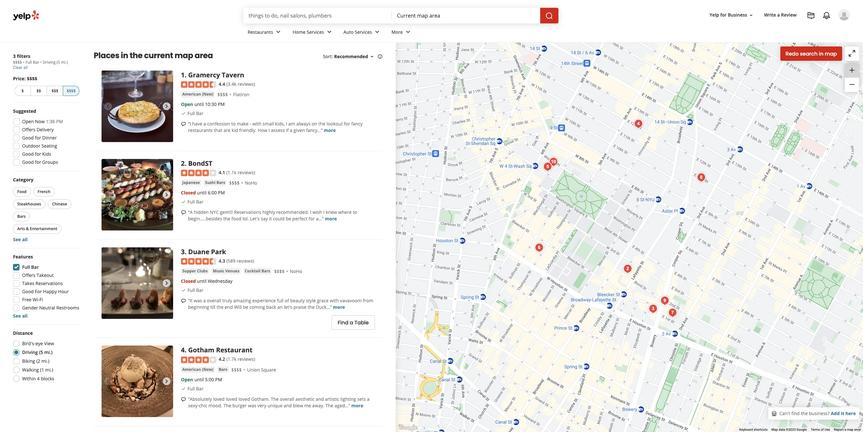 Task type: describe. For each thing, give the bounding box(es) containing it.
until for gramercy
[[194, 101, 204, 108]]

until for duane
[[197, 278, 207, 285]]

$$$$ right price:
[[27, 76, 37, 82]]

unique
[[268, 403, 283, 409]]

a inside the "it was a overall truly amazing experience full of beauty style grace with vavavoom from beginning till the end    will be coming back an let's praise the duck…"
[[203, 298, 206, 304]]

cathédrale restaurant image
[[695, 171, 708, 184]]

now
[[35, 118, 45, 125]]

home services link
[[287, 23, 338, 42]]

business categories element
[[242, 23, 850, 42]]

2 american (new) button from the top
[[181, 367, 215, 373]]

group containing features
[[11, 254, 81, 320]]

within
[[22, 376, 36, 382]]

notifications image
[[823, 12, 831, 20]]

full for 1
[[187, 110, 195, 117]]

10:30
[[205, 101, 217, 108]]

open for 1
[[181, 101, 193, 108]]

good for good for dinner
[[22, 135, 34, 141]]

find
[[338, 319, 348, 327]]

(1.7k
[[226, 357, 237, 363]]

biking (2 mi.)
[[22, 358, 49, 365]]

takes reservations
[[22, 281, 63, 287]]

i left wish
[[310, 209, 311, 216]]

5:00
[[205, 377, 214, 383]]

restrooms
[[56, 305, 79, 311]]

good for kids
[[22, 151, 51, 157]]

to inside "i have a confession to make - with small kids, i am always on the lookout for fancy restaurants that are kid friendly.  how i assess if a given fancy…"
[[231, 121, 236, 127]]

. for 1
[[185, 71, 187, 79]]

none field find
[[249, 12, 387, 19]]

park
[[211, 248, 226, 256]]

clubs
[[197, 269, 208, 274]]

i left am on the top
[[286, 121, 287, 127]]

until for bondst
[[197, 190, 207, 196]]

american (new) for 1st 'american (new)' button from the top of the page
[[182, 92, 214, 97]]

next image for 3 . duane park
[[163, 280, 171, 287]]

bar for 4
[[196, 386, 203, 392]]

carbone new york image
[[533, 242, 546, 255]]

"a
[[188, 209, 193, 216]]

for inside "i have a confession to make - with small kids, i am always on the lookout for fancy restaurants that are kid friendly.  how i assess if a given fancy…"
[[344, 121, 350, 127]]

bars down 4.1
[[217, 180, 225, 186]]

4.1 (1.1k reviews)
[[219, 170, 255, 176]]

a inside "absolutely loved loved loved gotham. the overall aesthetic and artistic lighting sets a sexy-chic mood. the burger was very unique and blew me away. the aged…"
[[367, 396, 370, 403]]

(new) for second american (new) 'link' from the bottom
[[202, 92, 214, 97]]

mi.) for driving (5 mi.)
[[44, 350, 53, 356]]

(1
[[40, 367, 44, 373]]

gender
[[22, 305, 38, 311]]

slideshow element for 3
[[102, 248, 173, 319]]

reviews) for 4 . gotham restaurant
[[238, 357, 255, 363]]

0 horizontal spatial and
[[284, 403, 292, 409]]

noho for 2 . bondst
[[245, 180, 257, 186]]

2 . bondst
[[181, 159, 212, 168]]

the right till
[[217, 304, 224, 311]]

1 american (new) link from the top
[[181, 91, 215, 98]]

more link down the knew
[[325, 216, 337, 222]]

gramercy tavern image
[[102, 71, 173, 142]]

reviews) for 1 . gramercy tavern
[[238, 81, 255, 87]]

16 bizhouse v2 image
[[772, 412, 777, 417]]

lookout
[[327, 121, 343, 127]]

previous image for 2
[[104, 191, 112, 199]]

zoom in image
[[848, 66, 856, 74]]

see all for features
[[13, 313, 28, 319]]

16 chevron down v2 image
[[749, 13, 754, 18]]

4.4 star rating image
[[181, 82, 216, 88]]

services for home services
[[307, 29, 324, 35]]

2 horizontal spatial map
[[847, 428, 854, 432]]

"it was a overall truly amazing experience full of beauty style grace with vavavoom from beginning till the end    will be coming back an let's praise the duck…"
[[188, 298, 373, 311]]

music venues
[[213, 269, 240, 274]]

full down features
[[22, 264, 30, 270]]

see for features
[[13, 313, 21, 319]]

duane park image
[[102, 248, 173, 319]]

knew
[[326, 209, 337, 216]]

4.2 (1.7k reviews)
[[219, 357, 255, 363]]

mood.
[[208, 403, 222, 409]]

4.2 star rating image
[[181, 357, 216, 364]]

3 loved from the left
[[239, 396, 250, 403]]

full for 2
[[187, 199, 195, 205]]

1 vertical spatial it
[[841, 411, 844, 417]]

seating
[[41, 143, 57, 149]]

dinner
[[42, 135, 57, 141]]

make
[[237, 121, 249, 127]]

$$$$ down 4.4
[[217, 92, 228, 98]]

user actions element
[[705, 8, 859, 48]]

places
[[94, 50, 119, 61]]

Near text field
[[397, 12, 535, 19]]

of inside the "it was a overall truly amazing experience full of beauty style grace with vavavoom from beginning till the end    will be coming back an let's praise the duck…"
[[285, 298, 289, 304]]

©2023
[[786, 428, 796, 432]]

slideshow element for 2
[[102, 159, 173, 231]]

1 . gramercy tavern
[[181, 71, 244, 79]]

24 chevron down v2 image for auto services
[[373, 28, 381, 36]]

full bar for 3
[[187, 288, 203, 294]]

fancy
[[351, 121, 363, 127]]

can't find the business? add it here
[[780, 411, 856, 417]]

slideshow element for 4
[[102, 346, 173, 418]]

a right have
[[204, 121, 206, 127]]

yelp for business button
[[707, 9, 756, 21]]

terms
[[811, 428, 820, 432]]

french
[[38, 189, 51, 195]]

1 horizontal spatial of
[[821, 428, 824, 432]]

will
[[234, 304, 242, 311]]

full bar for 4
[[187, 386, 203, 392]]

bars inside "link"
[[219, 367, 227, 373]]

entertainment
[[30, 226, 57, 232]]

american for second 'american (new)' button
[[182, 367, 201, 373]]

full bar for 2
[[187, 199, 203, 205]]

gem!!!
[[220, 209, 233, 216]]

zoom out image
[[848, 81, 856, 89]]

. for 2
[[185, 159, 187, 168]]

0 horizontal spatial in
[[121, 50, 128, 61]]

restaurants
[[248, 29, 273, 35]]

artistic
[[325, 396, 339, 403]]

be inside the "it was a overall truly amazing experience full of beauty style grace with vavavoom from beginning till the end    will be coming back an let's praise the duck…"
[[243, 304, 248, 311]]

where
[[338, 209, 352, 216]]

it inside "a hidden nyc gem!!!  reservations highly recommended. i wish i knew where to begin.....besides the food lol.              let's say it could be perfect for a…"
[[269, 216, 272, 222]]

1 horizontal spatial bondst image
[[621, 263, 634, 276]]

takes
[[22, 281, 34, 287]]

good for good for happy hour
[[22, 289, 34, 295]]

aged…"
[[335, 403, 350, 409]]

closed for duane park
[[181, 278, 196, 285]]

see for category
[[13, 237, 21, 243]]

0 horizontal spatial 4
[[37, 376, 40, 382]]

offers delivery
[[22, 127, 54, 133]]

bars up arts
[[17, 214, 26, 219]]

1 horizontal spatial the
[[271, 396, 279, 403]]

back
[[266, 304, 276, 311]]

none field near
[[397, 12, 535, 19]]

(5 inside 3 filters $$$$ • full bar • driving (5 mi.) clear all
[[57, 60, 60, 65]]

4.4 (3.4k reviews)
[[219, 81, 255, 87]]

16 speech v2 image for 1
[[181, 122, 186, 127]]

2 • from the left
[[40, 60, 42, 65]]

redo search in map button
[[780, 47, 842, 61]]

0 horizontal spatial map
[[175, 50, 193, 61]]

add
[[831, 411, 840, 417]]

clear all link
[[13, 65, 28, 70]]

$$$$ down 4.2 (1.7k reviews)
[[231, 367, 242, 373]]

walking
[[22, 367, 39, 373]]

bar inside 3 filters $$$$ • full bar • driving (5 mi.) clear all
[[33, 60, 39, 65]]

4.1 star rating image
[[181, 170, 216, 177]]

16 checkmark v2 image
[[181, 200, 186, 205]]

16 speech v2 image for 2
[[181, 210, 186, 216]]

distance
[[13, 330, 33, 337]]

vavavoom
[[340, 298, 362, 304]]

1 loved from the left
[[213, 396, 225, 403]]

union
[[247, 367, 260, 373]]

to inside "a hidden nyc gem!!!  reservations highly recommended. i wish i knew where to begin.....besides the food lol.              let's say it could be perfect for a…"
[[353, 209, 357, 216]]

projects image
[[807, 12, 815, 20]]

assess
[[271, 127, 285, 134]]

gramercy tavern link
[[188, 71, 244, 79]]

momofuku ko image
[[666, 307, 679, 320]]

see all button for category
[[13, 237, 28, 243]]

$$$$ inside 3 filters $$$$ • full bar • driving (5 mi.) clear all
[[13, 60, 22, 65]]

2 loved from the left
[[226, 396, 237, 403]]

full for 4
[[187, 386, 195, 392]]

until for gotham
[[194, 377, 204, 383]]

0 horizontal spatial the
[[223, 403, 231, 409]]

with inside "i have a confession to make - with small kids, i am always on the lookout for fancy restaurants that are kid friendly.  how i assess if a given fancy…"
[[252, 121, 262, 127]]

table
[[355, 319, 369, 327]]

restaurant
[[216, 346, 253, 355]]

truly
[[222, 298, 232, 304]]

walking (1 mi.)
[[22, 367, 53, 373]]

that
[[214, 127, 222, 134]]

1 horizontal spatial bars button
[[217, 367, 229, 373]]

&
[[26, 226, 29, 232]]

babbo image
[[547, 156, 560, 169]]

auto
[[344, 29, 354, 35]]

closed for bondst
[[181, 190, 196, 196]]

4.1
[[219, 170, 225, 176]]

more link for restaurant
[[351, 403, 363, 409]]

restaurants
[[188, 127, 213, 134]]

kid
[[232, 127, 238, 134]]

bondst
[[188, 159, 212, 168]]

2 american (new) link from the top
[[181, 367, 215, 373]]

given
[[294, 127, 305, 134]]

search
[[800, 50, 818, 57]]

business
[[728, 12, 747, 18]]

bar for 3
[[196, 288, 203, 294]]

$$$$ right cocktail bars link at the left bottom
[[274, 269, 285, 275]]

be inside "a hidden nyc gem!!!  reservations highly recommended. i wish i knew where to begin.....besides the food lol.              let's say it could be perfect for a…"
[[286, 216, 291, 222]]

american for 1st 'american (new)' button from the top of the page
[[182, 92, 201, 97]]

map inside button
[[825, 50, 837, 57]]

google image
[[397, 424, 419, 433]]

price: $$$$
[[13, 76, 37, 82]]

within 4 blocks
[[22, 376, 54, 382]]

full bar for 1
[[187, 110, 203, 117]]

beginning
[[188, 304, 209, 311]]

bar for 2
[[196, 199, 203, 205]]

-
[[250, 121, 251, 127]]

music
[[213, 269, 224, 274]]

bird's-eye view
[[22, 341, 54, 347]]

full
[[277, 298, 284, 304]]

i right wish
[[323, 209, 325, 216]]

outdoor
[[22, 143, 40, 149]]

driving inside 3 filters $$$$ • full bar • driving (5 mi.) clear all
[[43, 60, 56, 65]]

4 . gotham restaurant
[[181, 346, 253, 355]]

see all for category
[[13, 237, 28, 243]]

for for kids
[[35, 151, 41, 157]]

16 chevron down v2 image
[[369, 54, 375, 59]]

option group containing distance
[[11, 330, 81, 384]]

can't
[[780, 411, 790, 417]]

write a review link
[[762, 9, 799, 21]]

lol.
[[243, 216, 249, 222]]

a inside find a table link
[[350, 319, 353, 327]]

supper
[[182, 269, 196, 274]]

1 vertical spatial gotham restaurant image
[[102, 346, 173, 418]]

area
[[195, 50, 213, 61]]

duane
[[188, 248, 209, 256]]

16 info v2 image
[[378, 54, 383, 59]]

home services
[[293, 29, 324, 35]]

gramercy tavern image
[[711, 31, 724, 44]]

cocktail bars link
[[243, 268, 272, 275]]

"i
[[188, 121, 191, 127]]

0 vertical spatial bars button
[[13, 212, 30, 222]]



Task type: locate. For each thing, give the bounding box(es) containing it.
0 horizontal spatial driving
[[22, 350, 38, 356]]

1 horizontal spatial overall
[[280, 396, 294, 403]]

1 vertical spatial american
[[182, 367, 201, 373]]

2 (new) from the top
[[202, 367, 214, 373]]

0 horizontal spatial 3
[[13, 53, 16, 59]]

1 vertical spatial (new)
[[202, 367, 214, 373]]

3 for 3 . duane park
[[181, 248, 185, 256]]

with
[[252, 121, 262, 127], [330, 298, 339, 304]]

16 speech v2 image left "absolutely
[[181, 397, 186, 403]]

16 speech v2 image for 3
[[181, 299, 186, 304]]

overall inside "absolutely loved loved loved gotham. the overall aesthetic and artistic lighting sets a sexy-chic mood. the burger was very unique and blew me away. the aged…"
[[280, 396, 294, 403]]

24 chevron down v2 image for more
[[404, 28, 412, 36]]

1 vertical spatial closed
[[181, 278, 196, 285]]

open up "i
[[181, 101, 193, 108]]

bird's-
[[22, 341, 36, 347]]

$$ button
[[31, 86, 47, 96]]

always
[[296, 121, 311, 127]]

2 24 chevron down v2 image from the left
[[325, 28, 333, 36]]

supper clubs link
[[181, 268, 209, 275]]

2 see from the top
[[13, 313, 21, 319]]

the left the current
[[130, 50, 143, 61]]

1 horizontal spatial 24 chevron down v2 image
[[325, 28, 333, 36]]

. for 4
[[185, 346, 187, 355]]

was inside "absolutely loved loved loved gotham. the overall aesthetic and artistic lighting sets a sexy-chic mood. the burger was very unique and blew me away. the aged…"
[[248, 403, 256, 409]]

overall up "blew"
[[280, 396, 294, 403]]

a right report
[[845, 428, 846, 432]]

mi.) for biking (2 mi.)
[[41, 358, 49, 365]]

0 horizontal spatial loved
[[213, 396, 225, 403]]

mi.) down view
[[44, 350, 53, 356]]

shortcuts
[[754, 428, 768, 432]]

bar down closed until 6:00 pm
[[196, 199, 203, 205]]

3 next image from the top
[[163, 378, 171, 386]]

recommended
[[334, 53, 368, 60]]

services for auto services
[[355, 29, 372, 35]]

3 for 3 filters $$$$ • full bar • driving (5 mi.) clear all
[[13, 53, 16, 59]]

1 16 checkmark v2 image from the top
[[181, 111, 186, 116]]

option group
[[11, 330, 81, 384]]

1 vertical spatial noho
[[290, 269, 302, 275]]

bar down open until 10:30 pm
[[196, 110, 203, 117]]

gender neutral restrooms
[[22, 305, 79, 311]]

. left bondst link
[[185, 159, 187, 168]]

reviews) up union
[[238, 357, 255, 363]]

use
[[825, 428, 830, 432]]

it right say
[[269, 216, 272, 222]]

$$$$ inside 'button'
[[67, 88, 76, 94]]

good for good for groups
[[22, 159, 34, 165]]

union square
[[247, 367, 276, 373]]

0 horizontal spatial to
[[231, 121, 236, 127]]

2 vertical spatial 16 checkmark v2 image
[[181, 387, 186, 392]]

open down suggested
[[22, 118, 34, 125]]

2 good from the top
[[22, 151, 34, 157]]

takeout
[[37, 272, 54, 279]]

0 vertical spatial (5
[[57, 60, 60, 65]]

a right write
[[777, 12, 780, 18]]

good down 'takes'
[[22, 289, 34, 295]]

previous image
[[104, 103, 112, 110], [104, 378, 112, 386]]

see all down arts
[[13, 237, 28, 243]]

eye
[[36, 341, 43, 347]]

0 horizontal spatial (5
[[39, 350, 43, 356]]

wednesday
[[208, 278, 233, 285]]

(new) up '5:00'
[[202, 367, 214, 373]]

more down the knew
[[325, 216, 337, 222]]

(new) for 2nd american (new) 'link' from the top
[[202, 367, 214, 373]]

1 vertical spatial previous image
[[104, 378, 112, 386]]

1 services from the left
[[307, 29, 324, 35]]

be down "recommended." at the top left
[[286, 216, 291, 222]]

closed down supper
[[181, 278, 196, 285]]

good up outdoor
[[22, 135, 34, 141]]

outdoor seating
[[22, 143, 57, 149]]

1 next image from the top
[[163, 191, 171, 199]]

0 vertical spatial to
[[231, 121, 236, 127]]

american (new) down 4.4 star rating image
[[182, 92, 214, 97]]

2 none field from the left
[[397, 12, 535, 19]]

1 vertical spatial be
[[243, 304, 248, 311]]

full bar up the ""a" on the top
[[187, 199, 203, 205]]

map region
[[317, 31, 863, 433]]

group containing suggested
[[11, 108, 81, 168]]

reviews) for 3 . duane park
[[237, 258, 254, 264]]

4 good from the top
[[22, 289, 34, 295]]

1 horizontal spatial 24 chevron down v2 image
[[404, 28, 412, 36]]

a right if
[[290, 127, 292, 134]]

report a map error link
[[834, 428, 861, 432]]

24 chevron down v2 image inside home services link
[[325, 28, 333, 36]]

3 good from the top
[[22, 159, 34, 165]]

to up kid
[[231, 121, 236, 127]]

1 none field from the left
[[249, 12, 387, 19]]

0 horizontal spatial overall
[[207, 298, 221, 304]]

noho for 3 . duane park
[[290, 269, 302, 275]]

3 . duane park
[[181, 248, 226, 256]]

bars button
[[13, 212, 30, 222], [217, 367, 229, 373]]

overall
[[207, 298, 221, 304], [280, 396, 294, 403]]

24 chevron down v2 image for restaurants
[[274, 28, 282, 36]]

full up "i
[[187, 110, 195, 117]]

good for groups
[[22, 159, 58, 165]]

noho
[[245, 180, 257, 186], [290, 269, 302, 275]]

16 checkmark v2 image
[[181, 111, 186, 116], [181, 288, 186, 293], [181, 387, 186, 392]]

offers for offers delivery
[[22, 127, 35, 133]]

a inside write a review link
[[777, 12, 780, 18]]

all down 'gender'
[[22, 313, 28, 319]]

yelp
[[710, 12, 719, 18]]

$$$$ down 4.1 (1.1k reviews)
[[229, 180, 240, 186]]

16 speech v2 image
[[181, 122, 186, 127], [181, 210, 186, 216], [181, 299, 186, 304], [181, 397, 186, 403]]

1 24 chevron down v2 image from the left
[[274, 28, 282, 36]]

1 horizontal spatial 4
[[181, 346, 185, 355]]

(5 down 'eye'
[[39, 350, 43, 356]]

3 left filters
[[13, 53, 16, 59]]

arts & entertainment
[[17, 226, 57, 232]]

0 vertical spatial 16 checkmark v2 image
[[181, 111, 186, 116]]

group
[[845, 63, 859, 92], [11, 108, 81, 168], [12, 177, 81, 243], [11, 254, 81, 320]]

see all button down arts
[[13, 237, 28, 243]]

bondst link
[[188, 159, 212, 168]]

full right 16 checkmark v2 icon
[[187, 199, 195, 205]]

next image
[[163, 103, 171, 110]]

1 previous image from the top
[[104, 103, 112, 110]]

24 chevron down v2 image inside restaurants link
[[274, 28, 282, 36]]

$$$$ down filters
[[13, 60, 22, 65]]

kissaki omakase image
[[658, 295, 671, 308]]

3 left duane on the bottom
[[181, 248, 185, 256]]

24 chevron down v2 image right more
[[404, 28, 412, 36]]

1 horizontal spatial 3
[[181, 248, 185, 256]]

gotham
[[188, 346, 214, 355]]

1 closed from the top
[[181, 190, 196, 196]]

2 16 speech v2 image from the top
[[181, 210, 186, 216]]

next image for 2 . bondst
[[163, 191, 171, 199]]

overall inside the "it was a overall truly amazing experience full of beauty style grace with vavavoom from beginning till the end    will be coming back an let's praise the duck…"
[[207, 298, 221, 304]]

gotham restaurant image inside "map" region
[[632, 118, 645, 131]]

find
[[792, 411, 800, 417]]

1 vertical spatial 16 checkmark v2 image
[[181, 288, 186, 293]]

1 horizontal spatial driving
[[43, 60, 56, 65]]

reviews) for 2 . bondst
[[238, 170, 255, 176]]

and left "blew"
[[284, 403, 292, 409]]

2 see all from the top
[[13, 313, 28, 319]]

0 vertical spatial gotham restaurant image
[[632, 118, 645, 131]]

until left '6:00'
[[197, 190, 207, 196]]

1 vertical spatial reservations
[[35, 281, 63, 287]]

fi
[[39, 297, 43, 303]]

slideshow element for 1
[[102, 71, 173, 142]]

0 vertical spatial and
[[316, 396, 324, 403]]

2 24 chevron down v2 image from the left
[[404, 28, 412, 36]]

1 vertical spatial bondst image
[[621, 263, 634, 276]]

(5
[[57, 60, 60, 65], [39, 350, 43, 356]]

until down clubs at bottom left
[[197, 278, 207, 285]]

more link for park
[[333, 304, 345, 311]]

16 speech v2 image left the ""a" on the top
[[181, 210, 186, 216]]

sushi bars button
[[204, 180, 227, 186]]

2 offers from the top
[[22, 272, 35, 279]]

3 16 speech v2 image from the top
[[181, 299, 186, 304]]

1 vertical spatial to
[[353, 209, 357, 216]]

expand map image
[[848, 49, 856, 57]]

2 american (new) from the top
[[182, 367, 214, 373]]

0 vertical spatial previous image
[[104, 103, 112, 110]]

0 vertical spatial american
[[182, 92, 201, 97]]

1 vertical spatial open
[[22, 118, 34, 125]]

gotham restaurant image
[[632, 118, 645, 131], [102, 346, 173, 418]]

happy
[[43, 289, 57, 295]]

offers up 'takes'
[[22, 272, 35, 279]]

None field
[[249, 12, 387, 19], [397, 12, 535, 19]]

perfect
[[292, 216, 307, 222]]

previous image for 4
[[104, 378, 112, 386]]

24 chevron down v2 image inside more link
[[404, 28, 412, 36]]

1 vertical spatial and
[[284, 403, 292, 409]]

0 horizontal spatial gotham restaurant image
[[102, 346, 173, 418]]

4
[[181, 346, 185, 355], [37, 376, 40, 382]]

pm right '1:36'
[[56, 118, 63, 125]]

0 vertical spatial driving
[[43, 60, 56, 65]]

auto services
[[344, 29, 372, 35]]

. left duane on the bottom
[[185, 248, 187, 256]]

more link down lookout
[[324, 127, 336, 134]]

driving up price: $$$$ group
[[43, 60, 56, 65]]

1 vertical spatial 4
[[37, 376, 40, 382]]

open left '5:00'
[[181, 377, 193, 383]]

2 horizontal spatial the
[[326, 403, 333, 409]]

neutral
[[39, 305, 55, 311]]

full up the "it
[[187, 288, 195, 294]]

0 horizontal spatial 24 chevron down v2 image
[[373, 28, 381, 36]]

price: $$$$ group
[[13, 76, 81, 97]]

christina o. image
[[838, 9, 850, 21]]

pm right '6:00'
[[218, 190, 225, 196]]

until left 10:30
[[194, 101, 204, 108]]

1 horizontal spatial to
[[353, 209, 357, 216]]

map up 1
[[175, 50, 193, 61]]

3 inside 3 filters $$$$ • full bar • driving (5 mi.) clear all
[[13, 53, 16, 59]]

1 horizontal spatial in
[[819, 50, 824, 57]]

16 speech v2 image left the "it
[[181, 299, 186, 304]]

noho up beauty
[[290, 269, 302, 275]]

2 vertical spatial next image
[[163, 378, 171, 386]]

0 horizontal spatial bars button
[[13, 212, 30, 222]]

0 vertical spatial previous image
[[104, 191, 112, 199]]

for left a…" at the left of page
[[309, 216, 315, 222]]

good for good for kids
[[22, 151, 34, 157]]

2 previous image from the top
[[104, 280, 112, 287]]

1 horizontal spatial services
[[355, 29, 372, 35]]

group containing category
[[12, 177, 81, 243]]

clear
[[13, 65, 22, 70]]

japanese button
[[181, 180, 201, 186]]

was left very
[[248, 403, 256, 409]]

24 chevron down v2 image left 'auto'
[[325, 28, 333, 36]]

0 horizontal spatial none field
[[249, 12, 387, 19]]

2 see all button from the top
[[13, 313, 28, 319]]

sushi bars link
[[204, 180, 227, 186]]

previous image for 3
[[104, 280, 112, 287]]

. for 3
[[185, 248, 187, 256]]

for
[[35, 289, 42, 295]]

beauty
[[290, 298, 305, 304]]

1 offers from the top
[[22, 127, 35, 133]]

bondst image
[[102, 159, 173, 231], [621, 263, 634, 276]]

for for business
[[720, 12, 727, 18]]

pm
[[218, 101, 225, 108], [56, 118, 63, 125], [218, 190, 225, 196], [215, 377, 222, 383]]

was inside the "it was a overall truly amazing experience full of beauty style grace with vavavoom from beginning till the end    will be coming back an let's praise the duck…"
[[194, 298, 202, 304]]

i down small
[[269, 127, 270, 134]]

2 previous image from the top
[[104, 378, 112, 386]]

family meal at blue hill image
[[541, 160, 554, 173]]

$
[[21, 88, 24, 94]]

slideshow element
[[102, 71, 173, 142], [102, 159, 173, 231], [102, 248, 173, 319], [102, 346, 173, 418]]

more down sets
[[351, 403, 363, 409]]

1 vertical spatial american (new) button
[[181, 367, 215, 373]]

1 . from the top
[[185, 71, 187, 79]]

all for category
[[22, 237, 28, 243]]

3 slideshow element from the top
[[102, 248, 173, 319]]

0 vertical spatial see
[[13, 237, 21, 243]]

fancy…"
[[306, 127, 323, 134]]

with inside the "it was a overall truly amazing experience full of beauty style grace with vavavoom from beginning till the end    will be coming back an let's praise the duck…"
[[330, 298, 339, 304]]

bars button up arts
[[13, 212, 30, 222]]

pm for 2 . bondst
[[218, 190, 225, 196]]

full inside 3 filters $$$$ • full bar • driving (5 mi.) clear all
[[25, 60, 32, 65]]

bar for 1
[[196, 110, 203, 117]]

all inside 3 filters $$$$ • full bar • driving (5 mi.) clear all
[[23, 65, 28, 70]]

and up away.
[[316, 396, 324, 403]]

0 vertical spatial american (new) button
[[181, 91, 215, 98]]

4 16 speech v2 image from the top
[[181, 397, 186, 403]]

0 vertical spatial all
[[23, 65, 28, 70]]

mi.) for walking (1 mi.)
[[45, 367, 53, 373]]

• down filters
[[23, 60, 24, 65]]

4.4
[[219, 81, 225, 87]]

1 previous image from the top
[[104, 191, 112, 199]]

2 next image from the top
[[163, 280, 171, 287]]

4.3 star rating image
[[181, 259, 216, 265]]

full bar down open until 5:00 pm
[[187, 386, 203, 392]]

2 closed from the top
[[181, 278, 196, 285]]

1 american from the top
[[182, 92, 201, 97]]

1 vertical spatial see
[[13, 313, 21, 319]]

1 24 chevron down v2 image from the left
[[373, 28, 381, 36]]

free wi-fi
[[22, 297, 43, 303]]

the right the mood. on the bottom
[[223, 403, 231, 409]]

previous image for 1
[[104, 103, 112, 110]]

0 vertical spatial of
[[285, 298, 289, 304]]

bar down open until 5:00 pm
[[196, 386, 203, 392]]

1 horizontal spatial with
[[330, 298, 339, 304]]

0 vertical spatial was
[[194, 298, 202, 304]]

1 horizontal spatial (5
[[57, 60, 60, 65]]

1 horizontal spatial and
[[316, 396, 324, 403]]

bars right cocktail
[[262, 269, 270, 274]]

24 chevron down v2 image inside the auto services link
[[373, 28, 381, 36]]

1 vertical spatial offers
[[22, 272, 35, 279]]

amazing
[[233, 298, 251, 304]]

1 american (new) from the top
[[182, 92, 214, 97]]

offers for offers takeout
[[22, 272, 35, 279]]

0 horizontal spatial 24 chevron down v2 image
[[274, 28, 282, 36]]

24 chevron down v2 image
[[274, 28, 282, 36], [325, 28, 333, 36]]

services right the home
[[307, 29, 324, 35]]

data
[[779, 428, 785, 432]]

• right clear all link
[[40, 60, 42, 65]]

0 horizontal spatial with
[[252, 121, 262, 127]]

0 horizontal spatial be
[[243, 304, 248, 311]]

2 services from the left
[[355, 29, 372, 35]]

24 chevron down v2 image for home services
[[325, 28, 333, 36]]

1 horizontal spatial none field
[[397, 12, 535, 19]]

more link down vavavoom
[[333, 304, 345, 311]]

be
[[286, 216, 291, 222], [243, 304, 248, 311]]

full for 3
[[187, 288, 195, 294]]

services right 'auto'
[[355, 29, 372, 35]]

to
[[231, 121, 236, 127], [353, 209, 357, 216]]

i
[[286, 121, 287, 127], [269, 127, 270, 134], [310, 209, 311, 216], [323, 209, 325, 216]]

tavern
[[222, 71, 244, 79]]

be down amazing
[[243, 304, 248, 311]]

more for restaurant
[[351, 403, 363, 409]]

16 speech v2 image for 4
[[181, 397, 186, 403]]

1 vertical spatial driving
[[22, 350, 38, 356]]

all down &
[[22, 237, 28, 243]]

reservations inside "a hidden nyc gem!!!  reservations highly recommended. i wish i knew where to begin.....besides the food lol.              let's say it could be perfect for a…"
[[234, 209, 261, 216]]

kids
[[42, 151, 51, 157]]

"absolutely
[[188, 396, 212, 403]]

let's
[[250, 216, 260, 222]]

add it here button
[[831, 411, 856, 417]]

4.3
[[219, 258, 225, 264]]

1 vertical spatial (5
[[39, 350, 43, 356]]

0 vertical spatial noho
[[245, 180, 257, 186]]

duane park link
[[188, 248, 226, 256]]

1 vertical spatial see all
[[13, 313, 28, 319]]

the inside "i have a confession to make - with small kids, i am always on the lookout for fancy restaurants that are kid friendly.  how i assess if a given fancy…"
[[319, 121, 325, 127]]

the right the find
[[801, 411, 808, 417]]

1 slideshow element from the top
[[102, 71, 173, 142]]

american (new) for second 'american (new)' button
[[182, 367, 214, 373]]

2 16 checkmark v2 image from the top
[[181, 288, 186, 293]]

previous image
[[104, 191, 112, 199], [104, 280, 112, 287]]

2 . from the top
[[185, 159, 187, 168]]

american down 4.2 star rating image
[[182, 367, 201, 373]]

good down "good for kids"
[[22, 159, 34, 165]]

search image
[[546, 12, 553, 20]]

for for dinner
[[35, 135, 41, 141]]

bars inside button
[[262, 269, 270, 274]]

bar up offers takeout
[[31, 264, 39, 270]]

more link for tavern
[[324, 127, 336, 134]]

16 checkmark v2 image for 3
[[181, 288, 186, 293]]

until left '5:00'
[[194, 377, 204, 383]]

places in the current map area
[[94, 50, 213, 61]]

1 see all button from the top
[[13, 237, 28, 243]]

music venues link
[[212, 268, 241, 275]]

pm for 4 . gotham restaurant
[[215, 377, 222, 383]]

open inside group
[[22, 118, 34, 125]]

nyc
[[210, 209, 219, 216]]

1 16 speech v2 image from the top
[[181, 122, 186, 127]]

2 vertical spatial all
[[22, 313, 28, 319]]

with right -
[[252, 121, 262, 127]]

24 chevron down v2 image
[[373, 28, 381, 36], [404, 28, 412, 36]]

for inside button
[[720, 12, 727, 18]]

2 vertical spatial open
[[181, 377, 193, 383]]

next image for 4 . gotham restaurant
[[163, 378, 171, 386]]

$$$$ right the $$$
[[67, 88, 76, 94]]

1 see from the top
[[13, 237, 21, 243]]

the
[[130, 50, 143, 61], [319, 121, 325, 127], [223, 216, 230, 222], [217, 304, 224, 311], [308, 304, 315, 311], [801, 411, 808, 417]]

(5 inside option group
[[39, 350, 43, 356]]

0 horizontal spatial bondst image
[[102, 159, 173, 231]]

hidden
[[194, 209, 209, 216]]

4 slideshow element from the top
[[102, 346, 173, 418]]

1 • from the left
[[23, 60, 24, 65]]

supper clubs button
[[181, 268, 209, 275]]

2 horizontal spatial loved
[[239, 396, 250, 403]]

error
[[854, 428, 861, 432]]

see all down 'gender'
[[13, 313, 28, 319]]

1 vertical spatial american (new) link
[[181, 367, 215, 373]]

next image
[[163, 191, 171, 199], [163, 280, 171, 287], [163, 378, 171, 386]]

0 horizontal spatial noho
[[245, 180, 257, 186]]

in inside button
[[819, 50, 824, 57]]

driving (5 mi.)
[[22, 350, 53, 356]]

in right search
[[819, 50, 824, 57]]

0 horizontal spatial it
[[269, 216, 272, 222]]

map left error
[[847, 428, 854, 432]]

reviews) right (1.1k
[[238, 170, 255, 176]]

1 horizontal spatial was
[[248, 403, 256, 409]]

0 vertical spatial closed
[[181, 190, 196, 196]]

(1.1k
[[226, 170, 237, 176]]

0 vertical spatial with
[[252, 121, 262, 127]]

more for tavern
[[324, 127, 336, 134]]

2 slideshow element from the top
[[102, 159, 173, 231]]

mi.) right (1
[[45, 367, 53, 373]]

map
[[772, 428, 778, 432]]

0 vertical spatial (new)
[[202, 92, 214, 97]]

16 checkmark v2 image for 1
[[181, 111, 186, 116]]

the
[[271, 396, 279, 403], [223, 403, 231, 409], [326, 403, 333, 409]]

1 horizontal spatial be
[[286, 216, 291, 222]]

on
[[312, 121, 317, 127]]

for down offers delivery
[[35, 135, 41, 141]]

1 horizontal spatial noho
[[290, 269, 302, 275]]

suggested
[[13, 108, 36, 114]]

japanese link
[[181, 180, 201, 186]]

24 chevron down v2 image right 'restaurants'
[[274, 28, 282, 36]]

1 horizontal spatial reservations
[[234, 209, 261, 216]]

0 vertical spatial bondst image
[[102, 159, 173, 231]]

pm right '5:00'
[[215, 377, 222, 383]]

0 horizontal spatial •
[[23, 60, 24, 65]]

(3.4k
[[226, 81, 237, 87]]

0 vertical spatial american (new) link
[[181, 91, 215, 98]]

bar down closed until wednesday
[[196, 288, 203, 294]]

gotham.
[[251, 396, 270, 403]]

see all button for features
[[13, 313, 28, 319]]

price:
[[13, 76, 26, 82]]

Find text field
[[249, 12, 387, 19]]

more for park
[[333, 304, 345, 311]]

1 american (new) button from the top
[[181, 91, 215, 98]]

food button
[[13, 187, 31, 197]]

1 horizontal spatial it
[[841, 411, 844, 417]]

more link
[[324, 127, 336, 134], [325, 216, 337, 222], [333, 304, 345, 311], [351, 403, 363, 409]]

pm for 1 . gramercy tavern
[[218, 101, 225, 108]]

0 vertical spatial overall
[[207, 298, 221, 304]]

the down artistic
[[326, 403, 333, 409]]

3 16 checkmark v2 image from the top
[[181, 387, 186, 392]]

see all button down 'gender'
[[13, 313, 28, 319]]

None search field
[[243, 8, 560, 23]]

duane park image
[[647, 303, 660, 316]]

here
[[846, 411, 856, 417]]

a right find
[[350, 319, 353, 327]]

1 good from the top
[[22, 135, 34, 141]]

1 vertical spatial see all button
[[13, 313, 28, 319]]

sushi
[[205, 180, 216, 186]]

1 vertical spatial all
[[22, 237, 28, 243]]

1 (new) from the top
[[202, 92, 214, 97]]

1 see all from the top
[[13, 237, 28, 243]]

2 american from the top
[[182, 367, 201, 373]]

mi.) inside 3 filters $$$$ • full bar • driving (5 mi.) clear all
[[61, 60, 68, 65]]

driving
[[43, 60, 56, 65], [22, 350, 38, 356]]

full bar up offers takeout
[[22, 264, 39, 270]]

. left gotham
[[185, 346, 187, 355]]

have
[[192, 121, 202, 127]]

all for features
[[22, 313, 28, 319]]

in right the places
[[121, 50, 128, 61]]

more link down sets
[[351, 403, 363, 409]]

the inside "a hidden nyc gem!!!  reservations highly recommended. i wish i knew where to begin.....besides the food lol.              let's say it could be perfect for a…"
[[223, 216, 230, 222]]

for right yelp
[[720, 12, 727, 18]]

16 speech v2 image left "i
[[181, 122, 186, 127]]

3 . from the top
[[185, 248, 187, 256]]

6:00
[[208, 190, 217, 196]]

0 vertical spatial american (new)
[[182, 92, 214, 97]]

open for 4
[[181, 377, 193, 383]]

the down style
[[308, 304, 315, 311]]

0 horizontal spatial of
[[285, 298, 289, 304]]

for for groups
[[35, 159, 41, 165]]

4 . from the top
[[185, 346, 187, 355]]

1 vertical spatial of
[[821, 428, 824, 432]]

1 vertical spatial bars button
[[217, 367, 229, 373]]

american (new) link
[[181, 91, 215, 98], [181, 367, 215, 373]]

0 horizontal spatial reservations
[[35, 281, 63, 287]]

1 vertical spatial american (new)
[[182, 367, 214, 373]]

for inside "a hidden nyc gem!!!  reservations highly recommended. i wish i knew where to begin.....besides the food lol.              let's say it could be perfect for a…"
[[309, 216, 315, 222]]

16 checkmark v2 image for 4
[[181, 387, 186, 392]]

0 vertical spatial reservations
[[234, 209, 261, 216]]

of left use
[[821, 428, 824, 432]]

0 vertical spatial see all
[[13, 237, 28, 243]]

full bar up have
[[187, 110, 203, 117]]

1 horizontal spatial map
[[825, 50, 837, 57]]



Task type: vqa. For each thing, say whether or not it's contained in the screenshot.
look
no



